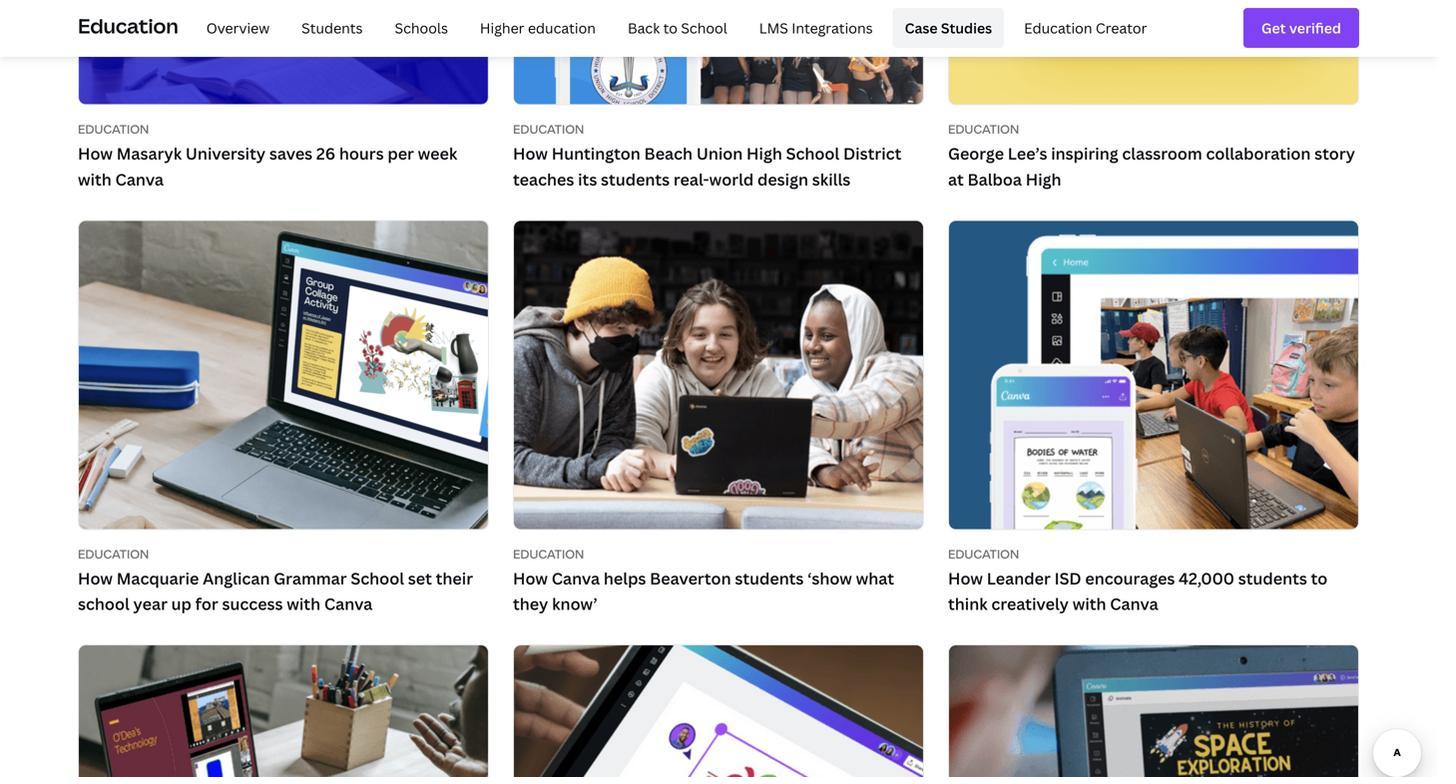 Task type: locate. For each thing, give the bounding box(es) containing it.
canva down encourages
[[1110, 593, 1158, 615]]

at
[[948, 168, 964, 190]]

how
[[78, 143, 113, 164], [513, 143, 548, 164], [78, 568, 113, 589], [513, 568, 548, 589], [948, 568, 983, 589]]

students inside education how huntington beach union high school district teaches its students real-world design skills
[[601, 168, 670, 190]]

canva down masaryk at top
[[115, 168, 164, 190]]

education element
[[78, 0, 1359, 56]]

canva down grammar at left bottom
[[324, 593, 373, 615]]

canva up know'
[[552, 568, 600, 589]]

school inside education how huntington beach union high school district teaches its students real-world design skills
[[786, 143, 839, 164]]

o'dea high school canva design on laptop image
[[79, 646, 488, 777]]

creatively
[[991, 593, 1069, 615]]

education
[[78, 12, 178, 39], [1024, 18, 1092, 37], [78, 121, 149, 137], [513, 121, 584, 137], [948, 121, 1019, 137], [78, 546, 149, 562], [513, 546, 584, 562], [948, 546, 1019, 562]]

education creator
[[1024, 18, 1147, 37]]

menu bar inside education 'element'
[[186, 8, 1159, 48]]

canva
[[115, 168, 164, 190], [552, 568, 600, 589], [324, 593, 373, 615], [1110, 593, 1158, 615]]

school inside education how macquarie anglican grammar school set their school year up for success with canva
[[351, 568, 404, 589]]

integrations
[[792, 18, 873, 37]]

1 horizontal spatial students
[[735, 568, 804, 589]]

0 horizontal spatial students
[[601, 168, 670, 190]]

school up skills
[[786, 143, 839, 164]]

1 horizontal spatial with
[[287, 593, 320, 615]]

with inside education how masaryk university saves 26 hours per week with canva
[[78, 168, 112, 190]]

how for how masaryk university saves 26 hours per week with canva
[[78, 143, 113, 164]]

1 vertical spatial high
[[1026, 168, 1061, 190]]

what
[[856, 568, 894, 589]]

set
[[408, 568, 432, 589]]

1 vertical spatial to
[[1311, 568, 1328, 589]]

education how macquarie anglican grammar school set their school year up for success with canva
[[78, 546, 473, 615]]

2 horizontal spatial students
[[1238, 568, 1307, 589]]

education george lee's inspiring classroom collaboration story at balboa high
[[948, 121, 1355, 190]]

school left set
[[351, 568, 404, 589]]

high down the lee's
[[1026, 168, 1061, 190]]

how up "teaches"
[[513, 143, 548, 164]]

how inside education how canva helps beaverton students 'show what they know'
[[513, 568, 548, 589]]

lee's
[[1008, 143, 1047, 164]]

high up design
[[746, 143, 782, 164]]

education inside education how leander isd encourages 42,000 students to think creatively with canva
[[948, 546, 1019, 562]]

0 horizontal spatial with
[[78, 168, 112, 190]]

with
[[78, 168, 112, 190], [287, 593, 320, 615], [1073, 593, 1106, 615]]

saves
[[269, 143, 313, 164]]

district
[[843, 143, 901, 164]]

how up think
[[948, 568, 983, 589]]

1 vertical spatial school
[[786, 143, 839, 164]]

1 horizontal spatial high
[[1026, 168, 1061, 190]]

menu bar containing overview
[[186, 8, 1159, 48]]

how inside education how huntington beach union high school district teaches its students real-world design skills
[[513, 143, 548, 164]]

canva inside education how macquarie anglican grammar school set their school year up for success with canva
[[324, 593, 373, 615]]

students right 42,000
[[1238, 568, 1307, 589]]

year
[[133, 593, 168, 615]]

how inside education how masaryk university saves 26 hours per week with canva
[[78, 143, 113, 164]]

0 vertical spatial school
[[681, 18, 727, 37]]

students down beach
[[601, 168, 670, 190]]

2 vertical spatial school
[[351, 568, 404, 589]]

canva design files shown in desktop and mobile interfaces image
[[514, 221, 923, 529]]

education how masaryk university saves 26 hours per week with canva
[[78, 121, 457, 190]]

grammar
[[274, 568, 347, 589]]

masaryk
[[116, 143, 182, 164]]

education inside education how huntington beach union high school district teaches its students real-world design skills
[[513, 121, 584, 137]]

inspiring
[[1051, 143, 1118, 164]]

0 horizontal spatial high
[[746, 143, 782, 164]]

2 horizontal spatial school
[[786, 143, 839, 164]]

school
[[78, 593, 130, 615]]

how inside education how macquarie anglican grammar school set their school year up for success with canva
[[78, 568, 113, 589]]

students left 'show
[[735, 568, 804, 589]]

education for education creator
[[1024, 18, 1092, 37]]

how up school
[[78, 568, 113, 589]]

education inside education how canva helps beaverton students 'show what they know'
[[513, 546, 584, 562]]

education how leander isd encourages 42,000 students to think creatively with canva
[[948, 546, 1328, 615]]

school
[[681, 18, 727, 37], [786, 143, 839, 164], [351, 568, 404, 589]]

how up "they"
[[513, 568, 548, 589]]

education inside education how masaryk university saves 26 hours per week with canva
[[78, 121, 149, 137]]

overview link
[[194, 8, 282, 48]]

higher education link
[[468, 8, 608, 48]]

union
[[696, 143, 743, 164]]

to
[[663, 18, 678, 37], [1311, 568, 1328, 589]]

0 vertical spatial high
[[746, 143, 782, 164]]

2 horizontal spatial with
[[1073, 593, 1106, 615]]

0 vertical spatial to
[[663, 18, 678, 37]]

leander school district thumbnail image
[[949, 221, 1358, 529]]

how left masaryk at top
[[78, 143, 113, 164]]

lms integrations
[[759, 18, 873, 37]]

0 horizontal spatial to
[[663, 18, 678, 37]]

education inside education how macquarie anglican grammar school set their school year up for success with canva
[[78, 546, 149, 562]]

george
[[948, 143, 1004, 164]]

lms integrations link
[[747, 8, 885, 48]]

week
[[418, 143, 457, 164]]

how inside education how leander isd encourages 42,000 students to think creatively with canva
[[948, 568, 983, 589]]

anglican
[[203, 568, 270, 589]]

isd
[[1054, 568, 1081, 589]]

education inside education george lee's inspiring classroom collaboration story at balboa high
[[948, 121, 1019, 137]]

they
[[513, 593, 548, 615]]

1 horizontal spatial school
[[681, 18, 727, 37]]

balboa
[[967, 168, 1022, 190]]

hours
[[339, 143, 384, 164]]

with inside education how leander isd encourages 42,000 students to think creatively with canva
[[1073, 593, 1106, 615]]

high
[[746, 143, 782, 164], [1026, 168, 1061, 190]]

to inside menu bar
[[663, 18, 678, 37]]

higher
[[480, 18, 524, 37]]

its
[[578, 168, 597, 190]]

education for education how huntington beach union high school district teaches its students real-world design skills
[[513, 121, 584, 137]]

school right back
[[681, 18, 727, 37]]

real-
[[673, 168, 709, 190]]

education for education how canva helps beaverton students 'show what they know'
[[513, 546, 584, 562]]

menu bar
[[186, 8, 1159, 48]]

1 horizontal spatial to
[[1311, 568, 1328, 589]]

how for how leander isd encourages 42,000 students to think creatively with canva
[[948, 568, 983, 589]]

how for how macquarie anglican grammar school set their school year up for success with canva
[[78, 568, 113, 589]]

case studies link
[[893, 8, 1004, 48]]

education inside 'link'
[[1024, 18, 1092, 37]]

students
[[601, 168, 670, 190], [735, 568, 804, 589], [1238, 568, 1307, 589]]

0 horizontal spatial school
[[351, 568, 404, 589]]



Task type: describe. For each thing, give the bounding box(es) containing it.
education how huntington beach union high school district teaches its students real-world design skills
[[513, 121, 901, 190]]

story
[[1314, 143, 1355, 164]]

students
[[302, 18, 363, 37]]

back to school link
[[616, 8, 739, 48]]

to inside education how leander isd encourages 42,000 students to think creatively with canva
[[1311, 568, 1328, 589]]

education
[[528, 18, 596, 37]]

leander
[[987, 568, 1051, 589]]

up
[[171, 593, 192, 615]]

'show
[[807, 568, 852, 589]]

case studies
[[905, 18, 992, 37]]

collaboration
[[1206, 143, 1311, 164]]

school inside menu bar
[[681, 18, 727, 37]]

success
[[222, 593, 283, 615]]

education how canva helps beaverton students 'show what they know'
[[513, 546, 894, 615]]

education for education george lee's inspiring classroom collaboration story at balboa high
[[948, 121, 1019, 137]]

for
[[195, 593, 218, 615]]

higher education
[[480, 18, 596, 37]]

back to school
[[628, 18, 727, 37]]

how for how huntington beach union high school district teaches its students real-world design skills
[[513, 143, 548, 164]]

education for education how macquarie anglican grammar school set their school year up for success with canva
[[78, 546, 149, 562]]

huntington
[[552, 143, 640, 164]]

macquarie
[[116, 568, 199, 589]]

beach
[[644, 143, 693, 164]]

students link
[[290, 8, 375, 48]]

per
[[388, 143, 414, 164]]

education for education how masaryk university saves 26 hours per week with canva
[[78, 121, 149, 137]]

canva inside education how leander isd encourages 42,000 students to think creatively with canva
[[1110, 593, 1158, 615]]

canva inside education how masaryk university saves 26 hours per week with canva
[[115, 168, 164, 190]]

design
[[757, 168, 808, 190]]

their
[[436, 568, 473, 589]]

students inside education how canva helps beaverton students 'show what they know'
[[735, 568, 804, 589]]

schools link
[[383, 8, 460, 48]]

how for how canva helps beaverton students 'show what they know'
[[513, 568, 548, 589]]

get verified image
[[1261, 17, 1341, 39]]

with inside education how macquarie anglican grammar school set their school year up for success with canva
[[287, 593, 320, 615]]

lms
[[759, 18, 788, 37]]

high inside education how huntington beach union high school district teaches its students real-world design skills
[[746, 143, 782, 164]]

world
[[709, 168, 754, 190]]

canva inside education how canva helps beaverton students 'show what they know'
[[552, 568, 600, 589]]

encourages
[[1085, 568, 1175, 589]]

42,000
[[1179, 568, 1234, 589]]

back
[[628, 18, 660, 37]]

creator
[[1096, 18, 1147, 37]]

studies
[[941, 18, 992, 37]]

teaches
[[513, 168, 574, 190]]

high inside education george lee's inspiring classroom collaboration story at balboa high
[[1026, 168, 1061, 190]]

overview
[[206, 18, 270, 37]]

think
[[948, 593, 988, 615]]

skills
[[812, 168, 850, 190]]

26
[[316, 143, 335, 164]]

university
[[186, 143, 266, 164]]

schools
[[395, 18, 448, 37]]

education creator link
[[1012, 8, 1159, 48]]

students inside education how leander isd encourages 42,000 students to think creatively with canva
[[1238, 568, 1307, 589]]

classroom
[[1122, 143, 1202, 164]]

education for education
[[78, 12, 178, 39]]

case
[[905, 18, 938, 37]]

beaverton
[[650, 568, 731, 589]]

know'
[[552, 593, 597, 615]]

helps
[[604, 568, 646, 589]]

education for education how leander isd encourages 42,000 students to think creatively with canva
[[948, 546, 1019, 562]]



Task type: vqa. For each thing, say whether or not it's contained in the screenshot.
left a
no



